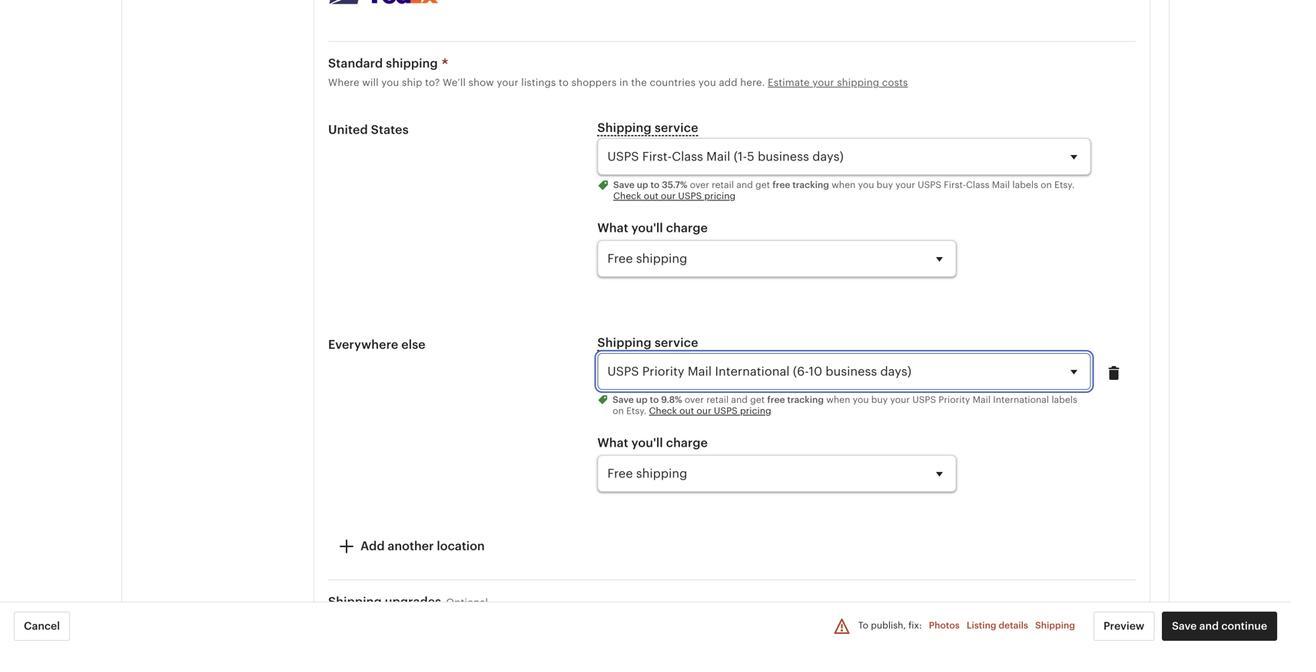 Task type: locate. For each thing, give the bounding box(es) containing it.
1 vertical spatial shipping service
[[597, 336, 698, 350]]

the
[[631, 77, 647, 89]]

1 vertical spatial mail
[[973, 395, 991, 405]]

shipping service
[[597, 121, 698, 135], [597, 336, 698, 350]]

pricing inside save up to 35.7% over retail and get free tracking when you buy your usps first-class mail labels on etsy. check out our usps pricing
[[704, 191, 736, 201]]

2 vertical spatial to
[[650, 395, 659, 405]]

0 vertical spatial get
[[755, 180, 770, 190]]

0 vertical spatial on
[[1041, 180, 1052, 190]]

0 vertical spatial you'll
[[631, 221, 663, 235]]

and left the "continue"
[[1199, 621, 1219, 633]]

2 service from the top
[[655, 336, 698, 350]]

shipping up ship
[[386, 57, 438, 70]]

photos
[[929, 621, 960, 631]]

0 vertical spatial shipping service button
[[597, 119, 698, 137]]

shipping upgrades optional learn more
[[328, 596, 855, 628]]

get for 9.8%
[[750, 395, 765, 405]]

0 horizontal spatial labels
[[1012, 180, 1038, 190]]

0 vertical spatial what
[[597, 221, 628, 235]]

0 vertical spatial buy
[[877, 180, 893, 190]]

0 vertical spatial check out our usps pricing link
[[613, 191, 736, 201]]

0 horizontal spatial mail
[[973, 395, 991, 405]]

save up to 35.7% over retail and get free tracking when you buy your usps first-class mail labels on etsy. check out our usps pricing
[[613, 180, 1075, 201]]

0 horizontal spatial shipping
[[386, 57, 438, 70]]

over inside save up to 35.7% over retail and get free tracking when you buy your usps first-class mail labels on etsy. check out our usps pricing
[[690, 180, 709, 190]]

will
[[362, 77, 379, 89]]

to for save up to 9.8% over retail and get free tracking
[[650, 395, 659, 405]]

0 vertical spatial check
[[613, 191, 641, 201]]

mail inside when you buy your usps priority mail international labels on etsy.
[[973, 395, 991, 405]]

check
[[613, 191, 641, 201], [649, 406, 677, 417]]

check out our usps pricing link down 35.7%
[[613, 191, 736, 201]]

tracking
[[793, 180, 829, 190], [787, 395, 824, 405]]

shipping service up 9.8%
[[597, 336, 698, 350]]

1 you'll from the top
[[631, 221, 663, 235]]

0 vertical spatial free
[[773, 180, 790, 190]]

save inside button
[[1172, 621, 1197, 633]]

to left 35.7%
[[651, 180, 660, 190]]

save for save up to 35.7% over retail and get free tracking when you buy your usps first-class mail labels on etsy. check out our usps pricing
[[613, 180, 635, 190]]

0 vertical spatial tracking
[[793, 180, 829, 190]]

your
[[497, 77, 518, 89], [813, 77, 834, 89], [896, 180, 915, 190], [890, 395, 910, 405]]

1 vertical spatial what you'll charge
[[597, 436, 708, 450]]

1 what from the top
[[597, 221, 628, 235]]

2 what from the top
[[597, 436, 628, 450]]

1 vertical spatial what
[[597, 436, 628, 450]]

0 horizontal spatial pricing
[[704, 191, 736, 201]]

on
[[1041, 180, 1052, 190], [613, 406, 624, 417]]

shipping service button down the the on the top of page
[[597, 119, 698, 137]]

0 vertical spatial save
[[613, 180, 635, 190]]

standard shipping
[[328, 57, 438, 70]]

check out our usps pricing link for united states
[[613, 191, 736, 201]]

retail
[[712, 180, 734, 190], [706, 395, 729, 405]]

learn more link
[[800, 616, 855, 628]]

1 charge from the top
[[666, 221, 708, 235]]

you inside save up to 35.7% over retail and get free tracking when you buy your usps first-class mail labels on etsy. check out our usps pricing
[[858, 180, 874, 190]]

1 horizontal spatial mail
[[992, 180, 1010, 190]]

and inside save up to 35.7% over retail and get free tracking when you buy your usps first-class mail labels on etsy. check out our usps pricing
[[736, 180, 753, 190]]

save left 9.8%
[[613, 395, 634, 405]]

shipping service button up 9.8%
[[597, 334, 698, 352]]

you'll down 9.8%
[[631, 436, 663, 450]]

to right listings
[[559, 77, 569, 89]]

buy left 'priority'
[[871, 395, 888, 405]]

continue
[[1221, 621, 1267, 633]]

retail inside save up to 35.7% over retail and get free tracking when you buy your usps first-class mail labels on etsy. check out our usps pricing
[[712, 180, 734, 190]]

get
[[755, 180, 770, 190], [750, 395, 765, 405]]

up
[[637, 180, 648, 190], [636, 395, 648, 405]]

save and continue
[[1172, 621, 1267, 633]]

countries
[[650, 77, 696, 89]]

etsy.
[[1054, 180, 1075, 190], [626, 406, 647, 417]]

your left 'priority'
[[890, 395, 910, 405]]

costs
[[882, 77, 908, 89]]

and for 35.7%
[[736, 180, 753, 190]]

1 horizontal spatial labels
[[1052, 395, 1077, 405]]

0 horizontal spatial etsy.
[[626, 406, 647, 417]]

and right 35.7%
[[736, 180, 753, 190]]

up inside save up to 35.7% over retail and get free tracking when you buy your usps first-class mail labels on etsy. check out our usps pricing
[[637, 180, 648, 190]]

1 vertical spatial shipping service button
[[597, 334, 698, 352]]

shipping left costs
[[837, 77, 879, 89]]

you'll down 35.7%
[[631, 221, 663, 235]]

check out our usps pricing link
[[613, 191, 736, 201], [649, 406, 771, 417]]

1 vertical spatial check
[[649, 406, 677, 417]]

what you'll charge for everywhere else
[[597, 436, 708, 450]]

and up check out our usps pricing
[[731, 395, 748, 405]]

2 what you'll charge from the top
[[597, 436, 708, 450]]

charge
[[666, 221, 708, 235], [666, 436, 708, 450]]

to inside save up to 35.7% over retail and get free tracking when you buy your usps first-class mail labels on etsy. check out our usps pricing
[[651, 180, 660, 190]]

tracking for 9.8%
[[787, 395, 824, 405]]

buy
[[877, 180, 893, 190], [871, 395, 888, 405]]

optional
[[446, 597, 488, 609]]

charge down 35.7%
[[666, 221, 708, 235]]

0 vertical spatial service
[[655, 121, 698, 135]]

1 vertical spatial and
[[731, 395, 748, 405]]

priority
[[939, 395, 970, 405]]

usps left 'priority'
[[912, 395, 936, 405]]

what you'll charge down 35.7%
[[597, 221, 708, 235]]

0 vertical spatial shipping service
[[597, 121, 698, 135]]

fix:
[[909, 621, 922, 631]]

1 what you'll charge from the top
[[597, 221, 708, 235]]

to publish, fix: photos listing details shipping
[[858, 621, 1075, 631]]

and
[[736, 180, 753, 190], [731, 395, 748, 405], [1199, 621, 1219, 633]]

labels
[[1012, 180, 1038, 190], [1052, 395, 1077, 405]]

0 vertical spatial what you'll charge
[[597, 221, 708, 235]]

everywhere else
[[328, 338, 426, 352]]

save left 35.7%
[[613, 180, 635, 190]]

1 horizontal spatial our
[[697, 406, 711, 417]]

cancel
[[24, 621, 60, 633]]

states
[[371, 123, 409, 137]]

preview button
[[1094, 613, 1155, 642]]

1 vertical spatial buy
[[871, 395, 888, 405]]

1 horizontal spatial etsy.
[[1054, 180, 1075, 190]]

labels right class
[[1012, 180, 1038, 190]]

shipping service button
[[597, 119, 698, 137], [597, 334, 698, 352]]

when
[[832, 180, 856, 190], [826, 395, 850, 405]]

shoppers
[[571, 77, 617, 89]]

2 you'll from the top
[[631, 436, 663, 450]]

1 shipping service from the top
[[597, 121, 698, 135]]

charge for everywhere else
[[666, 436, 708, 450]]

etsy. inside save up to 35.7% over retail and get free tracking when you buy your usps first-class mail labels on etsy. check out our usps pricing
[[1054, 180, 1075, 190]]

shipping service for states
[[597, 121, 698, 135]]

0 vertical spatial our
[[661, 191, 676, 201]]

usps
[[918, 180, 941, 190], [678, 191, 702, 201], [912, 395, 936, 405], [714, 406, 738, 417]]

0 horizontal spatial out
[[644, 191, 658, 201]]

0 vertical spatial retail
[[712, 180, 734, 190]]

1 service from the top
[[655, 121, 698, 135]]

mail right 'priority'
[[973, 395, 991, 405]]

usps down save up to 9.8% over retail and get free tracking
[[714, 406, 738, 417]]

0 vertical spatial when
[[832, 180, 856, 190]]

1 vertical spatial shipping
[[837, 77, 879, 89]]

our down save up to 9.8% over retail and get free tracking
[[697, 406, 711, 417]]

1 vertical spatial retail
[[706, 395, 729, 405]]

mail right class
[[992, 180, 1010, 190]]

check out our usps pricing link down save up to 9.8% over retail and get free tracking
[[649, 406, 771, 417]]

in
[[619, 77, 628, 89]]

buy left first-
[[877, 180, 893, 190]]

0 vertical spatial mail
[[992, 180, 1010, 190]]

our
[[661, 191, 676, 201], [697, 406, 711, 417]]

1 vertical spatial free
[[767, 395, 785, 405]]

to for save up to 35.7% over retail and get free tracking when you buy your usps first-class mail labels on etsy. check out our usps pricing
[[651, 180, 660, 190]]

1 vertical spatial charge
[[666, 436, 708, 450]]

you
[[381, 77, 399, 89], [698, 77, 716, 89], [858, 180, 874, 190], [853, 395, 869, 405]]

service down countries
[[655, 121, 698, 135]]

1 vertical spatial on
[[613, 406, 624, 417]]

shipping
[[597, 121, 652, 135], [597, 336, 652, 350], [328, 596, 382, 609], [1035, 621, 1075, 631]]

0 horizontal spatial check
[[613, 191, 641, 201]]

shipping
[[386, 57, 438, 70], [837, 77, 879, 89]]

what you'll charge
[[597, 221, 708, 235], [597, 436, 708, 450]]

1 vertical spatial tracking
[[787, 395, 824, 405]]

estimate
[[768, 77, 810, 89]]

we'll
[[443, 77, 466, 89]]

here.
[[740, 77, 765, 89]]

1 vertical spatial check out our usps pricing link
[[649, 406, 771, 417]]

2 vertical spatial save
[[1172, 621, 1197, 633]]

your left first-
[[896, 180, 915, 190]]

up left 9.8%
[[636, 395, 648, 405]]

2 shipping service from the top
[[597, 336, 698, 350]]

service for united states
[[655, 121, 698, 135]]

to
[[559, 77, 569, 89], [651, 180, 660, 190], [650, 395, 659, 405]]

on inside when you buy your usps priority mail international labels on etsy.
[[613, 406, 624, 417]]

location
[[437, 540, 485, 554]]

0 vertical spatial charge
[[666, 221, 708, 235]]

pricing
[[704, 191, 736, 201], [740, 406, 771, 417]]

retail up check out our usps pricing
[[706, 395, 729, 405]]

0 vertical spatial and
[[736, 180, 753, 190]]

you'll
[[631, 221, 663, 235], [631, 436, 663, 450]]

add another location button
[[328, 529, 494, 566]]

etsy. inside when you buy your usps priority mail international labels on etsy.
[[626, 406, 647, 417]]

more
[[830, 616, 855, 628]]

1 vertical spatial out
[[679, 406, 694, 417]]

1 vertical spatial labels
[[1052, 395, 1077, 405]]

service
[[655, 121, 698, 135], [655, 336, 698, 350]]

2 charge from the top
[[666, 436, 708, 450]]

international
[[993, 395, 1049, 405]]

labels right international
[[1052, 395, 1077, 405]]

shipping service down the the on the top of page
[[597, 121, 698, 135]]

1 vertical spatial you'll
[[631, 436, 663, 450]]

1 vertical spatial etsy.
[[626, 406, 647, 417]]

and inside button
[[1199, 621, 1219, 633]]

what you'll charge for united states
[[597, 221, 708, 235]]

to left 9.8%
[[650, 395, 659, 405]]

1 horizontal spatial out
[[679, 406, 694, 417]]

what
[[597, 221, 628, 235], [597, 436, 628, 450]]

0 vertical spatial up
[[637, 180, 648, 190]]

estimate your shipping costs link
[[768, 77, 908, 89]]

usps down 35.7%
[[678, 191, 702, 201]]

up left 35.7%
[[637, 180, 648, 190]]

1 vertical spatial up
[[636, 395, 648, 405]]

buy inside when you buy your usps priority mail international labels on etsy.
[[871, 395, 888, 405]]

shipping service for else
[[597, 336, 698, 350]]

2 vertical spatial and
[[1199, 621, 1219, 633]]

service up 9.8%
[[655, 336, 698, 350]]

0 vertical spatial out
[[644, 191, 658, 201]]

charge down check out our usps pricing
[[666, 436, 708, 450]]

1 horizontal spatial on
[[1041, 180, 1052, 190]]

0 vertical spatial pricing
[[704, 191, 736, 201]]

get inside save up to 35.7% over retail and get free tracking when you buy your usps first-class mail labels on etsy. check out our usps pricing
[[755, 180, 770, 190]]

retail right 35.7%
[[712, 180, 734, 190]]

save
[[613, 180, 635, 190], [613, 395, 634, 405], [1172, 621, 1197, 633]]

1 vertical spatial when
[[826, 395, 850, 405]]

free
[[773, 180, 790, 190], [767, 395, 785, 405]]

1 vertical spatial service
[[655, 336, 698, 350]]

over
[[690, 180, 709, 190], [685, 395, 704, 405]]

over right 35.7%
[[690, 180, 709, 190]]

free inside save up to 35.7% over retail and get free tracking when you buy your usps first-class mail labels on etsy. check out our usps pricing
[[773, 180, 790, 190]]

you inside when you buy your usps priority mail international labels on etsy.
[[853, 395, 869, 405]]

save inside save up to 35.7% over retail and get free tracking when you buy your usps first-class mail labels on etsy. check out our usps pricing
[[613, 180, 635, 190]]

mail
[[992, 180, 1010, 190], [973, 395, 991, 405]]

0 vertical spatial etsy.
[[1054, 180, 1075, 190]]

out
[[644, 191, 658, 201], [679, 406, 694, 417]]

up for 35.7%
[[637, 180, 648, 190]]

0 horizontal spatial our
[[661, 191, 676, 201]]

1 shipping service button from the top
[[597, 119, 698, 137]]

save left the "continue"
[[1172, 621, 1197, 633]]

what you'll charge down 9.8%
[[597, 436, 708, 450]]

1 vertical spatial pricing
[[740, 406, 771, 417]]

0 vertical spatial over
[[690, 180, 709, 190]]

tracking inside save up to 35.7% over retail and get free tracking when you buy your usps first-class mail labels on etsy. check out our usps pricing
[[793, 180, 829, 190]]

1 vertical spatial to
[[651, 180, 660, 190]]

0 vertical spatial labels
[[1012, 180, 1038, 190]]

our down 35.7%
[[661, 191, 676, 201]]

1 vertical spatial get
[[750, 395, 765, 405]]

2 shipping service button from the top
[[597, 334, 698, 352]]

1 vertical spatial over
[[685, 395, 704, 405]]

1 vertical spatial save
[[613, 395, 634, 405]]

0 horizontal spatial on
[[613, 406, 624, 417]]

over up check out our usps pricing
[[685, 395, 704, 405]]



Task type: vqa. For each thing, say whether or not it's contained in the screenshot.
the leftmost Wall Hanging Altar Shelf, Floating Shelves, Crystal Crescent Moon Shelf Storage Knick Knack Witch Selves Image
no



Task type: describe. For each thing, give the bounding box(es) containing it.
your right the estimate
[[813, 77, 834, 89]]

1 horizontal spatial shipping
[[837, 77, 879, 89]]

show
[[469, 77, 494, 89]]

listing
[[967, 621, 996, 631]]

over for 9.8%
[[685, 395, 704, 405]]

save for save up to 9.8% over retail and get free tracking
[[613, 395, 634, 405]]

where
[[328, 77, 359, 89]]

when you buy your usps priority mail international labels on etsy.
[[613, 395, 1077, 417]]

mail inside save up to 35.7% over retail and get free tracking when you buy your usps first-class mail labels on etsy. check out our usps pricing
[[992, 180, 1010, 190]]

check out our usps pricing
[[649, 406, 771, 417]]

publish,
[[871, 621, 906, 631]]

shipping service button for united states
[[597, 119, 698, 137]]

learn
[[800, 616, 827, 628]]

another
[[388, 540, 434, 554]]

ship
[[402, 77, 422, 89]]

1 horizontal spatial check
[[649, 406, 677, 417]]

preview
[[1104, 621, 1145, 633]]

class
[[966, 180, 990, 190]]

when inside when you buy your usps priority mail international labels on etsy.
[[826, 395, 850, 405]]

35.7%
[[662, 180, 687, 190]]

1 horizontal spatial pricing
[[740, 406, 771, 417]]

standard
[[328, 57, 383, 70]]

check inside save up to 35.7% over retail and get free tracking when you buy your usps first-class mail labels on etsy. check out our usps pricing
[[613, 191, 641, 201]]

tracking for 35.7%
[[793, 180, 829, 190]]

on inside save up to 35.7% over retail and get free tracking when you buy your usps first-class mail labels on etsy. check out our usps pricing
[[1041, 180, 1052, 190]]

your inside save up to 35.7% over retail and get free tracking when you buy your usps first-class mail labels on etsy. check out our usps pricing
[[896, 180, 915, 190]]

your right show
[[497, 77, 518, 89]]

shipping inside shipping upgrades optional learn more
[[328, 596, 382, 609]]

shipping service button for everywhere else
[[597, 334, 698, 352]]

details
[[999, 621, 1028, 631]]

you'll for united states
[[631, 221, 663, 235]]

cancel button
[[14, 613, 70, 642]]

out inside save up to 35.7% over retail and get free tracking when you buy your usps first-class mail labels on etsy. check out our usps pricing
[[644, 191, 658, 201]]

to?
[[425, 77, 440, 89]]

usps left first-
[[918, 180, 941, 190]]

united states
[[328, 123, 409, 137]]

first-
[[944, 180, 966, 190]]

our inside save up to 35.7% over retail and get free tracking when you buy your usps first-class mail labels on etsy. check out our usps pricing
[[661, 191, 676, 201]]

0 vertical spatial shipping
[[386, 57, 438, 70]]

united
[[328, 123, 368, 137]]

service for everywhere else
[[655, 336, 698, 350]]

charge for united states
[[666, 221, 708, 235]]

add another location
[[360, 540, 485, 554]]

listings
[[521, 77, 556, 89]]

when inside save up to 35.7% over retail and get free tracking when you buy your usps first-class mail labels on etsy. check out our usps pricing
[[832, 180, 856, 190]]

free for 9.8%
[[767, 395, 785, 405]]

labels inside save up to 35.7% over retail and get free tracking when you buy your usps first-class mail labels on etsy. check out our usps pricing
[[1012, 180, 1038, 190]]

save for save and continue
[[1172, 621, 1197, 633]]

you'll for everywhere else
[[631, 436, 663, 450]]

upgrades
[[385, 596, 441, 609]]

0 vertical spatial to
[[559, 77, 569, 89]]

what for united states
[[597, 221, 628, 235]]

save and continue button
[[1162, 613, 1277, 642]]

your inside when you buy your usps priority mail international labels on etsy.
[[890, 395, 910, 405]]

add
[[719, 77, 738, 89]]

over for 35.7%
[[690, 180, 709, 190]]

free for 35.7%
[[773, 180, 790, 190]]

else
[[401, 338, 426, 352]]

check out our usps pricing link for everywhere else
[[649, 406, 771, 417]]

and for 9.8%
[[731, 395, 748, 405]]

everywhere
[[328, 338, 398, 352]]

labels inside when you buy your usps priority mail international labels on etsy.
[[1052, 395, 1077, 405]]

up for 9.8%
[[636, 395, 648, 405]]

buy inside save up to 35.7% over retail and get free tracking when you buy your usps first-class mail labels on etsy. check out our usps pricing
[[877, 180, 893, 190]]

where will you ship to? we'll show your listings to shoppers in the countries you add here. estimate your shipping costs
[[328, 77, 908, 89]]

retail for 35.7%
[[712, 180, 734, 190]]

what for everywhere else
[[597, 436, 628, 450]]

1 vertical spatial our
[[697, 406, 711, 417]]

retail for 9.8%
[[706, 395, 729, 405]]

add
[[360, 540, 385, 554]]

to
[[858, 621, 868, 631]]

usps inside when you buy your usps priority mail international labels on etsy.
[[912, 395, 936, 405]]

9.8%
[[661, 395, 682, 405]]

save up to 9.8% over retail and get free tracking
[[613, 395, 824, 405]]

get for 35.7%
[[755, 180, 770, 190]]



